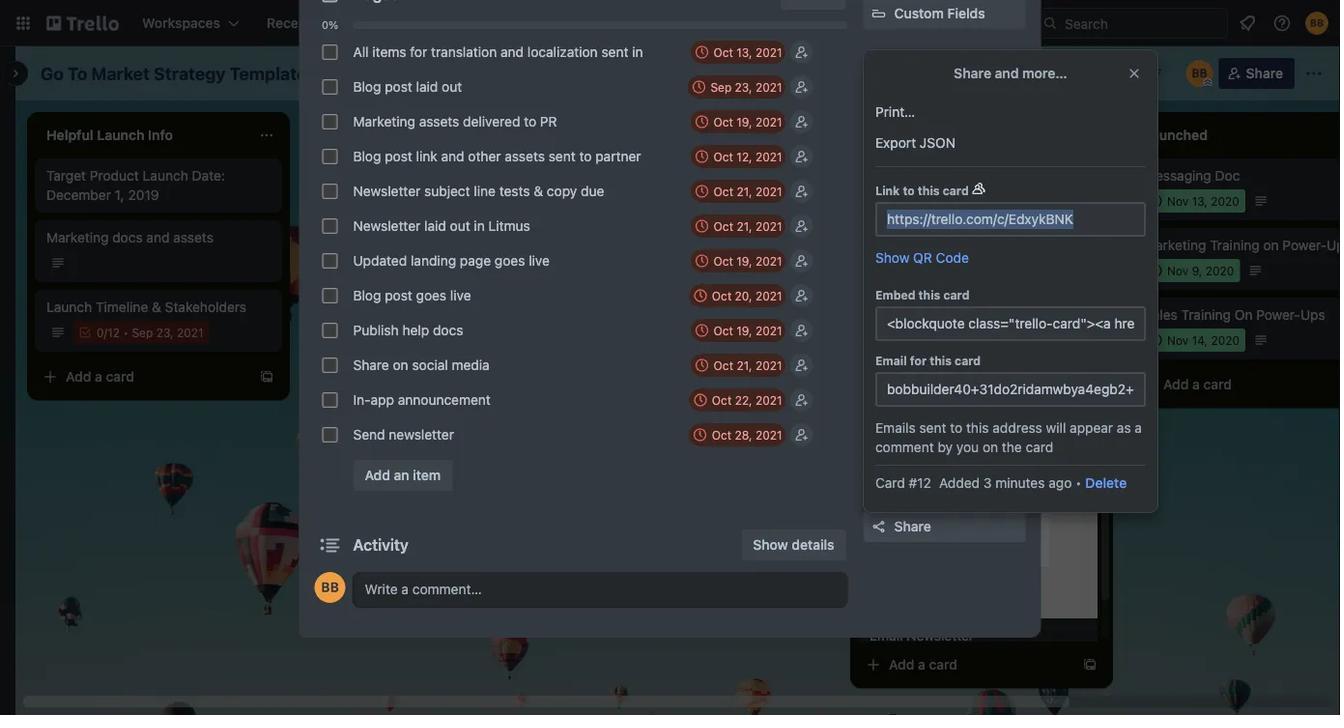 Task type: locate. For each thing, give the bounding box(es) containing it.
training up nov 9, 2020
[[1211, 237, 1260, 253]]

in-
[[870, 307, 887, 323], [353, 392, 371, 408]]

3 sm image from the top
[[870, 431, 889, 451]]

2 vertical spatial oct 19, 2021 button
[[691, 319, 786, 342]]

2021 for tests
[[756, 185, 783, 198]]

oct 21, 2021 button down gather customer quotes/testimonials link
[[691, 215, 786, 238]]

timeline
[[96, 299, 148, 315]]

to right link on the top right
[[903, 184, 915, 197]]

email newsletter link
[[870, 626, 1087, 646]]

21, for newsletter laid out in litmus
[[737, 219, 753, 233]]

card inside emails sent to this address will appear as a comment by you on the card
[[1026, 439, 1054, 455]]

laid up marketing assets delivered to pr at the left of page
[[416, 79, 438, 95]]

2 horizontal spatial ups
[[1301, 307, 1326, 323]]

jul down automation
[[893, 264, 909, 277]]

1 vertical spatial oct 21, 2021 button
[[691, 215, 786, 238]]

subject
[[424, 183, 470, 199]]

marketing training on power-up link
[[1145, 236, 1341, 255]]

a down 0
[[95, 369, 102, 385]]

create from template… image
[[259, 369, 275, 385], [1083, 657, 1098, 673]]

2021 for translation
[[756, 45, 783, 59]]

/ down timeline
[[104, 326, 108, 339]]

19, inside checkbox
[[912, 264, 928, 277]]

Blog post goes live checkbox
[[322, 288, 338, 304]]

1 vertical spatial assets
[[505, 148, 545, 164]]

0 vertical spatial jul
[[893, 264, 909, 277]]

28,
[[735, 428, 753, 442]]

oct 19, 2021 up oct 20, 2021
[[714, 254, 783, 268]]

blog
[[353, 79, 381, 95], [353, 148, 381, 164], [870, 237, 898, 253], [353, 288, 381, 304]]

0 vertical spatial sep
[[711, 80, 732, 94]]

share on social media
[[353, 357, 490, 373]]

drive
[[944, 121, 977, 137]]

0 horizontal spatial ups
[[904, 55, 927, 69]]

1 nov from the top
[[1168, 194, 1189, 208]]

2020 inside checkbox
[[933, 334, 962, 347]]

2 oct 19, 2021 from the top
[[714, 254, 783, 268]]

sent for in
[[602, 44, 629, 60]]

live down pages
[[450, 288, 471, 304]]

1 vertical spatial sent
[[549, 148, 576, 164]]

1 vertical spatial newsletter
[[353, 218, 421, 234]]

appear
[[1070, 420, 1114, 436]]

out up references
[[450, 218, 470, 234]]

add inside add an item button
[[365, 467, 391, 483]]

sales training on power-ups link
[[1145, 305, 1341, 325]]

sm image inside 'make template' 'link'
[[870, 431, 889, 451]]

1 vertical spatial docs
[[433, 322, 463, 338]]

messaging doc
[[1145, 168, 1241, 184]]

1 vertical spatial sm image
[[870, 393, 889, 412]]

sent down create button
[[602, 44, 629, 60]]

in-app announcement
[[870, 307, 1011, 323]]

1 oct 19, 2021 from the top
[[714, 115, 783, 129]]

blog right star or unstar board icon
[[353, 79, 381, 95]]

export json link
[[864, 128, 1158, 159]]

show left qr
[[876, 250, 910, 266]]

2 vertical spatial oct 21, 2021
[[714, 359, 783, 372]]

2021 up oct 12, 2021
[[756, 115, 783, 129]]

3 nov from the top
[[1168, 334, 1189, 347]]

3 right the added
[[984, 475, 992, 491]]

0 horizontal spatial share button
[[864, 511, 1026, 542]]

23, up email for this card
[[912, 334, 930, 347]]

nov inside option
[[1168, 334, 1189, 347]]

2 horizontal spatial sent
[[920, 420, 947, 436]]

assets up link
[[419, 114, 460, 130]]

ups up 'confluence'
[[904, 55, 927, 69]]

help
[[403, 322, 429, 338]]

0 vertical spatial •
[[123, 326, 129, 339]]

Nov 14, 2020 checkbox
[[1145, 329, 1246, 352]]

2 vertical spatial oct 19, 2021
[[714, 324, 783, 337]]

share and more…
[[954, 65, 1068, 81]]

0 vertical spatial 13,
[[737, 45, 753, 59]]

1 sm image from the top
[[870, 354, 889, 373]]

0 vertical spatial in
[[633, 44, 643, 60]]

print…
[[876, 104, 916, 120]]

0 vertical spatial launch
[[143, 168, 188, 184]]

print… link
[[864, 97, 1158, 128]]

0 horizontal spatial &
[[152, 299, 161, 315]]

in-app announcement
[[353, 392, 491, 408]]

add a card button
[[309, 319, 526, 350], [35, 362, 251, 393], [1133, 369, 1341, 400], [858, 650, 1075, 681]]

social promotion
[[870, 168, 975, 184]]

share down publish
[[353, 357, 389, 373]]

jul up "move"
[[893, 334, 909, 347]]

bob builder (bobbuilder40) image right open information menu 'icon'
[[1306, 12, 1329, 35]]

Link to this card text field
[[876, 202, 1147, 237]]

2020 up the move link
[[933, 334, 962, 347]]

2021 down oct 13, 2021
[[756, 80, 783, 94]]

0 horizontal spatial 13,
[[737, 45, 753, 59]]

0 horizontal spatial for
[[410, 44, 428, 60]]

bob builder (bobbuilder40) image
[[1306, 12, 1329, 35], [1187, 60, 1214, 87]]

2 vertical spatial sm image
[[870, 431, 889, 451]]

page
[[460, 253, 491, 269]]

gather
[[596, 168, 638, 184]]

blog post - announcement link
[[870, 236, 1087, 255]]

a left help
[[369, 326, 377, 342]]

2020 inside 'checkbox'
[[1212, 194, 1240, 208]]

and right link
[[441, 148, 465, 164]]

assets up tests
[[505, 148, 545, 164]]

1 horizontal spatial sent
[[602, 44, 629, 60]]

sep down oct 13, 2021 button
[[711, 80, 732, 94]]

1 vertical spatial goes
[[416, 288, 447, 304]]

2 vertical spatial oct 21, 2021 button
[[691, 354, 786, 377]]

for right items
[[410, 44, 428, 60]]

app
[[887, 307, 913, 323]]

Email for this card text field
[[876, 372, 1147, 407]]

2 horizontal spatial 23,
[[912, 334, 930, 347]]

1 vertical spatial sep
[[132, 326, 153, 339]]

landing
[[411, 253, 456, 269]]

Nov 9, 2020 checkbox
[[1145, 259, 1241, 282]]

blog up publish
[[353, 288, 381, 304]]

nov left 14,
[[1168, 334, 1189, 347]]

on
[[443, 168, 459, 184], [499, 237, 514, 253], [1264, 237, 1280, 253], [393, 357, 409, 373], [983, 439, 999, 455]]

Publish help docs checkbox
[[322, 323, 338, 338]]

2020 inside option
[[1206, 264, 1235, 277]]

marketing docs and assets link
[[46, 228, 271, 247]]

oct 21, 2021 down gather customer quotes/testimonials link
[[714, 219, 783, 233]]

power- down link to this card
[[924, 199, 969, 215]]

oct 19, 2021 button up oct 12, 2021 button
[[691, 110, 786, 133]]

to up by
[[951, 420, 963, 436]]

marketing down assorted
[[373, 257, 435, 273]]

post inside "blog post - announcement" link
[[902, 237, 929, 253]]

0 horizontal spatial sent
[[549, 148, 576, 164]]

21, for newsletter subject line tests & copy due
[[737, 185, 753, 198]]

0 vertical spatial for
[[410, 44, 428, 60]]

create from template… image
[[808, 230, 824, 246]]

nov 13, 2020
[[1168, 194, 1240, 208]]

1 horizontal spatial assets
[[419, 114, 460, 130]]

3 oct 21, 2021 from the top
[[714, 359, 783, 372]]

oct 21, 2021 down oct 12, 2021
[[714, 185, 783, 198]]

oct up 'oct 22, 2021' button
[[714, 359, 734, 372]]

oct down oct 12, 2021 button
[[714, 185, 734, 198]]

in- for app
[[870, 307, 887, 323]]

oct 19, 2021 up oct 12, 2021
[[714, 115, 783, 129]]

share button down 0 notifications icon
[[1220, 58, 1295, 89]]

on down litmus
[[499, 237, 514, 253]]

1 horizontal spatial in
[[633, 44, 643, 60]]

training up nov 14, 2020
[[1182, 307, 1232, 323]]

Embed this card text field
[[876, 306, 1147, 341]]

live
[[529, 253, 550, 269], [450, 288, 471, 304]]

0 horizontal spatial •
[[123, 326, 129, 339]]

19,
[[737, 115, 753, 129], [737, 254, 753, 268], [912, 264, 928, 277], [737, 324, 753, 337]]

references
[[428, 237, 495, 253]]

2 oct 21, 2021 button from the top
[[691, 215, 786, 238]]

sm image inside the move link
[[870, 354, 889, 373]]

social
[[870, 168, 908, 184]]

oct 21, 2021 button down oct 12, 2021 button
[[691, 180, 786, 203]]

add button button
[[864, 271, 1026, 302]]

2021 for and
[[756, 150, 783, 163]]

1 oct 21, 2021 button from the top
[[691, 180, 786, 203]]

custom fields button
[[864, 4, 1026, 23]]

social
[[412, 357, 448, 373]]

ups right on
[[1301, 307, 1326, 323]]

1 vertical spatial in-
[[353, 392, 371, 408]]

jul inside checkbox
[[893, 334, 909, 347]]

2021 down oct 20, 2021
[[756, 324, 783, 337]]

2 vertical spatial nov
[[1168, 334, 1189, 347]]

1 vertical spatial live
[[450, 288, 471, 304]]

to inside emails sent to this address will appear as a comment by you on the card
[[951, 420, 963, 436]]

Send newsletter checkbox
[[322, 427, 338, 443]]

nov 14, 2020
[[1168, 334, 1240, 347]]

post for -
[[902, 237, 929, 253]]

training
[[1211, 237, 1260, 253], [1182, 307, 1232, 323]]

0 vertical spatial oct 21, 2021
[[714, 185, 783, 198]]

oct left 12,
[[714, 150, 734, 163]]

in- inside in-app announcement "link"
[[870, 307, 887, 323]]

power-
[[864, 55, 904, 69], [924, 199, 969, 215], [1283, 237, 1328, 253], [1257, 307, 1301, 323]]

1 vertical spatial share button
[[864, 511, 1026, 542]]

0 vertical spatial newsletter
[[353, 183, 421, 199]]

1 horizontal spatial &
[[534, 183, 543, 199]]

email for email for this card
[[876, 354, 908, 367]]

card
[[943, 184, 969, 197], [944, 288, 970, 302], [380, 326, 409, 342], [955, 354, 981, 367], [106, 369, 134, 385], [1204, 377, 1233, 393], [1026, 439, 1054, 455], [930, 657, 958, 673]]

1 jul from the top
[[893, 264, 909, 277]]

1 horizontal spatial /
[[351, 283, 355, 297]]

post for link
[[385, 148, 413, 164]]

1 vertical spatial 13,
[[1193, 194, 1208, 208]]

2 sm image from the top
[[870, 393, 889, 412]]

marketing assets delivered to pr
[[353, 114, 558, 130]]

1 horizontal spatial bob builder (bobbuilder40) image
[[1306, 12, 1329, 35]]

0 horizontal spatial show
[[753, 537, 789, 553]]

1 vertical spatial show
[[753, 537, 789, 553]]

in up references
[[474, 218, 485, 234]]

/ right blog post goes live checkbox
[[351, 283, 355, 297]]

nov inside option
[[1168, 264, 1189, 277]]

show
[[876, 250, 910, 266], [753, 537, 789, 553]]

oct 20, 2021
[[712, 289, 783, 303]]

docs right help
[[433, 322, 463, 338]]

2 vertical spatial assets
[[173, 230, 214, 246]]

0 vertical spatial docs
[[112, 230, 143, 246]]

13, inside 'checkbox'
[[1193, 194, 1208, 208]]

nov inside 'checkbox'
[[1168, 194, 1189, 208]]

launch timeline & stakeholders link
[[46, 298, 271, 317]]

2 nov from the top
[[1168, 264, 1189, 277]]

23, inside sep 23, 2021 button
[[735, 80, 753, 94]]

1 vertical spatial &
[[152, 299, 161, 315]]

oct 21, 2021 up oct 22, 2021
[[714, 359, 783, 372]]

email
[[876, 354, 908, 367], [870, 628, 903, 644]]

calendar power-up image
[[939, 65, 955, 80]]

jul inside checkbox
[[893, 264, 909, 277]]

0 vertical spatial training
[[1211, 237, 1260, 253]]

0 horizontal spatial 3
[[355, 283, 362, 297]]

power-ups
[[864, 55, 927, 69]]

show qr code link
[[876, 248, 970, 268]]

1 horizontal spatial create from template… image
[[1083, 657, 1098, 673]]

0 vertical spatial in-
[[870, 307, 887, 323]]

1 oct 19, 2021 button from the top
[[691, 110, 786, 133]]

line
[[474, 183, 496, 199]]

on right issue
[[443, 168, 459, 184]]

2020 up button
[[932, 264, 960, 277]]

1 oct 21, 2021 from the top
[[714, 185, 783, 198]]

add a card button down 0 / 12 • sep 23, 2021
[[35, 362, 251, 393]]

announcement
[[398, 392, 491, 408]]

0 vertical spatial live
[[529, 253, 550, 269]]

marketing down blog post laid out
[[353, 114, 416, 130]]

Write a comment text field
[[353, 572, 848, 607]]

add power-ups link
[[864, 191, 1026, 222]]

marketing inside august 17 group
[[353, 114, 416, 130]]

sm image inside copy link
[[870, 393, 889, 412]]

2 oct 19, 2021 button from the top
[[691, 249, 786, 273]]

0 vertical spatial out
[[442, 79, 462, 95]]

0 horizontal spatial /
[[104, 326, 108, 339]]

add button
[[895, 278, 966, 294]]

2021 for out
[[756, 80, 783, 94]]

oct 21, 2021 button for litmus
[[691, 215, 786, 238]]

Newsletter laid out in Litmus checkbox
[[322, 218, 338, 234]]

1 horizontal spatial in-
[[870, 307, 887, 323]]

open information menu image
[[1273, 14, 1293, 33]]

1 horizontal spatial 13,
[[1193, 194, 1208, 208]]

/ 3
[[351, 283, 362, 297]]

1 vertical spatial email
[[870, 628, 903, 644]]

add a card button up share on social media
[[309, 319, 526, 350]]

1 horizontal spatial •
[[1076, 475, 1082, 491]]

bob builder (bobbuilder40) image right close popover icon
[[1187, 60, 1214, 87]]

Marketing assets delivered to PR checkbox
[[322, 114, 338, 130]]

3 oct 19, 2021 from the top
[[714, 324, 783, 337]]

sm image down actions
[[870, 354, 889, 373]]

sm image
[[870, 354, 889, 373], [870, 393, 889, 412], [870, 431, 889, 451]]

create
[[572, 15, 615, 31]]

13, down the messaging doc
[[1193, 194, 1208, 208]]

in-app announcement link
[[870, 305, 1087, 325]]

1 vertical spatial •
[[1076, 475, 1082, 491]]

oct 19, 2021 for live
[[714, 254, 783, 268]]

1 vertical spatial oct 21, 2021
[[714, 219, 783, 233]]

Blog post link and other assets sent to partner checkbox
[[322, 149, 338, 164]]

2021 up oct 22, 2021
[[756, 359, 783, 372]]

in right localization
[[633, 44, 643, 60]]

0 vertical spatial oct 21, 2021 button
[[691, 180, 786, 203]]

0 vertical spatial email
[[876, 354, 908, 367]]

0 vertical spatial share button
[[1220, 58, 1295, 89]]

social promotion link
[[870, 166, 1087, 186]]

0 horizontal spatial create from template… image
[[259, 369, 275, 385]]

blog for blog post link and other assets sent to partner
[[353, 148, 381, 164]]

0 vertical spatial create from template… image
[[259, 369, 275, 385]]

card down nov 14, 2020
[[1204, 377, 1233, 393]]

blog for blog post laid out
[[353, 79, 381, 95]]

1 vertical spatial oct 19, 2021 button
[[691, 249, 786, 273]]

on left social
[[393, 357, 409, 373]]

launch inside the target product launch date: december 1, 2019
[[143, 168, 188, 184]]

sm image for make template
[[870, 431, 889, 451]]

add
[[895, 199, 920, 215], [895, 278, 920, 294], [340, 326, 366, 342], [66, 369, 91, 385], [1164, 377, 1190, 393], [365, 467, 391, 483], [889, 657, 915, 673]]

1 horizontal spatial 3
[[984, 475, 992, 491]]

aug 21, 2020
[[893, 194, 965, 208]]

0 vertical spatial goes
[[495, 253, 525, 269]]

ups down social promotion link
[[969, 199, 995, 215]]

ups
[[904, 55, 927, 69], [969, 199, 995, 215], [1301, 307, 1326, 323]]

email for email newsletter
[[870, 628, 903, 644]]

2 jul from the top
[[893, 334, 909, 347]]

0 vertical spatial sent
[[602, 44, 629, 60]]

oct 12, 2021
[[714, 150, 783, 163]]

1 horizontal spatial 23,
[[735, 80, 753, 94]]

in- right 'in-app announcement' option
[[353, 392, 371, 408]]

assets down target product launch date: december 1, 2019 link
[[173, 230, 214, 246]]

show left details
[[753, 537, 789, 553]]

2020 down doc
[[1212, 194, 1240, 208]]

oct 19, 2021 button down oct 20, 2021 button on the top right
[[691, 319, 786, 342]]

& up 0 / 12 • sep 23, 2021
[[152, 299, 161, 315]]

delivered
[[463, 114, 521, 130]]

23, inside jul 23, 2020 checkbox
[[912, 334, 930, 347]]

oct for media
[[714, 359, 734, 372]]

to
[[68, 63, 87, 84]]

-
[[933, 237, 939, 253]]

marketing inside "update assorted references on existing marketing pages"
[[373, 257, 435, 273]]

1 vertical spatial jul
[[893, 334, 909, 347]]

goes
[[495, 253, 525, 269], [416, 288, 447, 304]]

a right as
[[1135, 420, 1143, 436]]

2021 right 28,
[[756, 428, 783, 442]]

laid
[[416, 79, 438, 95], [424, 218, 446, 234]]

Jul 19, 2020 checkbox
[[870, 259, 966, 282]]

launch up 2019
[[143, 168, 188, 184]]

Nov 13, 2020 checkbox
[[1145, 189, 1246, 213]]

2021 left create from template… icon
[[756, 219, 783, 233]]

2 oct 21, 2021 from the top
[[714, 219, 783, 233]]

minutes
[[996, 475, 1046, 491]]

power- up print…
[[864, 55, 904, 69]]

oct 28, 2021 button
[[689, 423, 786, 447]]

oct left 22,
[[712, 393, 732, 407]]

1 vertical spatial for
[[911, 354, 927, 367]]

2020 inside checkbox
[[932, 264, 960, 277]]

0 horizontal spatial 23,
[[156, 326, 174, 339]]

launch
[[143, 168, 188, 184], [46, 299, 92, 315]]

14,
[[1193, 334, 1209, 347]]

0 notifications image
[[1236, 12, 1260, 35]]

2020 for on
[[1212, 334, 1240, 347]]

12
[[108, 326, 120, 339]]

updated landing page goes live
[[353, 253, 550, 269]]

email for this card
[[876, 354, 981, 367]]

nov left 9, at the top right of page
[[1168, 264, 1189, 277]]

sep down launch timeline & stakeholders
[[132, 326, 153, 339]]

post for goes
[[385, 288, 413, 304]]

0 horizontal spatial docs
[[112, 230, 143, 246]]

show for show qr code
[[876, 250, 910, 266]]

/pricing
[[463, 168, 509, 184]]

2 horizontal spatial assets
[[505, 148, 545, 164]]

oct 19, 2021 button up oct 20, 2021 button on the top right
[[691, 249, 786, 273]]

in- inside august 17 group
[[353, 392, 371, 408]]

1 horizontal spatial sep
[[711, 80, 732, 94]]

customize views image
[[482, 64, 501, 83]]

2 vertical spatial sent
[[920, 420, 947, 436]]

assets
[[419, 114, 460, 130], [505, 148, 545, 164], [173, 230, 214, 246]]

2021 right 12,
[[756, 150, 783, 163]]

for down jul 23, 2020 checkbox
[[911, 354, 927, 367]]

1 horizontal spatial docs
[[433, 322, 463, 338]]

23,
[[735, 80, 753, 94], [156, 326, 174, 339], [912, 334, 930, 347]]

1 vertical spatial announcement
[[916, 307, 1011, 323]]

out
[[442, 79, 462, 95], [450, 218, 470, 234]]

blog post link and other assets sent to partner
[[353, 148, 641, 164]]

0 horizontal spatial in
[[474, 218, 485, 234]]

1 vertical spatial training
[[1182, 307, 1232, 323]]

bob builder (bobbuilder40) image
[[315, 572, 346, 603]]

0 vertical spatial nov
[[1168, 194, 1189, 208]]

oct 21, 2021 button up 'oct 22, 2021' button
[[691, 354, 786, 377]]

1 vertical spatial create from template… image
[[1083, 657, 1098, 673]]

sales training on power-ups
[[1145, 307, 1326, 323]]

oct for in
[[714, 219, 734, 233]]

• right ago on the bottom right
[[1076, 475, 1082, 491]]

2020 right 14,
[[1212, 334, 1240, 347]]

0 vertical spatial oct 19, 2021 button
[[691, 110, 786, 133]]

move
[[895, 355, 929, 371]]

&
[[534, 183, 543, 199], [152, 299, 161, 315]]

embed this card
[[876, 288, 970, 302]]

training for marketing
[[1211, 237, 1260, 253]]

blog for blog post - announcement
[[870, 237, 898, 253]]

to
[[524, 114, 537, 130], [580, 148, 592, 164], [903, 184, 915, 197], [951, 420, 963, 436]]

1 vertical spatial in
[[474, 218, 485, 234]]

/
[[351, 283, 355, 297], [104, 326, 108, 339]]

goes right page at the left of the page
[[495, 253, 525, 269]]

oct for tests
[[714, 185, 734, 198]]

search image
[[1043, 15, 1059, 31]]

add a card button down nov 14, 2020
[[1133, 369, 1341, 400]]

0 horizontal spatial assets
[[173, 230, 214, 246]]

newsletter for newsletter subject line tests & copy due
[[353, 183, 421, 199]]

0 vertical spatial assets
[[419, 114, 460, 130]]

post
[[385, 79, 413, 95], [385, 148, 413, 164], [902, 237, 929, 253], [385, 288, 413, 304]]

13, inside button
[[737, 45, 753, 59]]

share button down archive link
[[864, 511, 1026, 542]]

1 vertical spatial launch
[[46, 299, 92, 315]]

create from template… image for in-app announcement
[[1083, 657, 1098, 673]]

sm image for move
[[870, 354, 889, 373]]

template
[[230, 63, 307, 84]]



Task type: describe. For each thing, give the bounding box(es) containing it.
oct 12, 2021 button
[[691, 145, 786, 168]]

delete button
[[1086, 474, 1127, 493]]

move link
[[864, 348, 1026, 379]]

2021 for goes
[[756, 254, 783, 268]]

add power-ups
[[895, 199, 995, 215]]

1 horizontal spatial ups
[[969, 199, 995, 215]]

emails sent to this address will appear as a comment by you on the card
[[876, 420, 1143, 455]]

a inside emails sent to this address will appear as a comment by you on the card
[[1135, 420, 1143, 436]]

card down jul 23, 2020
[[955, 354, 981, 367]]

share left show menu image
[[1247, 65, 1284, 81]]

pr
[[540, 114, 558, 130]]

19, for updated landing page goes live
[[737, 254, 753, 268]]

details
[[792, 537, 835, 553]]

newsletter laid out in litmus
[[353, 218, 531, 234]]

newsletter subject line tests & copy due
[[353, 183, 605, 199]]

and up customize views image
[[501, 44, 524, 60]]

on inside "update assorted references on existing marketing pages"
[[499, 237, 514, 253]]

jul for app
[[893, 334, 909, 347]]

19, for publish help docs
[[737, 324, 753, 337]]

december
[[46, 187, 111, 203]]

in- for app
[[353, 392, 371, 408]]

0%
[[322, 19, 338, 31]]

oct 19, 2021 for pr
[[714, 115, 783, 129]]

0 horizontal spatial sep
[[132, 326, 153, 339]]

2020 for on
[[1206, 264, 1235, 277]]

blog post - announcement
[[870, 237, 1037, 253]]

and left more…
[[995, 65, 1019, 81]]

card down email newsletter
[[930, 657, 958, 673]]

oct 19, 2021 button for pr
[[691, 110, 786, 133]]

will
[[1047, 420, 1067, 436]]

oct for translation
[[714, 45, 734, 59]]

and down 2019
[[146, 230, 170, 246]]

fix alignment issue on /pricing link
[[321, 166, 545, 186]]

export json
[[876, 135, 956, 151]]

Aug 21, 2020 checkbox
[[870, 189, 971, 213]]

0 vertical spatial announcement
[[943, 237, 1037, 253]]

1 vertical spatial 3
[[984, 475, 992, 491]]

0 vertical spatial /
[[351, 283, 355, 297]]

card up share on social media
[[380, 326, 409, 342]]

archive link
[[864, 473, 1026, 504]]

0 horizontal spatial goes
[[416, 288, 447, 304]]

0 vertical spatial ups
[[904, 55, 927, 69]]

sm image
[[870, 479, 889, 498]]

0 vertical spatial bob builder (bobbuilder40) image
[[1306, 12, 1329, 35]]

delete
[[1086, 475, 1127, 491]]

newsletter
[[389, 427, 454, 443]]

2019
[[128, 187, 159, 203]]

2021 inside button
[[756, 428, 783, 442]]

template
[[932, 433, 989, 449]]

translation
[[431, 44, 497, 60]]

1 horizontal spatial live
[[529, 253, 550, 269]]

Newsletter subject line tests & copy due checkbox
[[322, 184, 338, 199]]

button
[[924, 278, 966, 294]]

august 17 group
[[315, 35, 848, 452]]

email newsletter
[[870, 628, 975, 644]]

add an item
[[365, 467, 441, 483]]

code
[[936, 250, 970, 266]]

add a card down 14,
[[1164, 377, 1233, 393]]

nov for sales
[[1168, 334, 1189, 347]]

oct for goes
[[714, 254, 734, 268]]

messaging doc link
[[1145, 166, 1341, 186]]

add a card right publish help docs option
[[340, 326, 409, 342]]

launch timeline & stakeholders
[[46, 299, 247, 315]]

1 horizontal spatial share button
[[1220, 58, 1295, 89]]

power- down messaging doc link
[[1283, 237, 1328, 253]]

Blog post laid out checkbox
[[322, 79, 338, 95]]

Updated landing page goes live checkbox
[[322, 253, 338, 269]]

slack
[[895, 160, 929, 176]]

card
[[876, 475, 906, 491]]

0 horizontal spatial bob builder (bobbuilder40) image
[[1187, 60, 1214, 87]]

training for sales
[[1182, 307, 1232, 323]]

0
[[97, 326, 104, 339]]

send newsletter
[[353, 427, 454, 443]]

1 horizontal spatial for
[[911, 354, 927, 367]]

In-app announcement checkbox
[[322, 393, 338, 408]]

switch to… image
[[14, 14, 33, 33]]

google
[[895, 121, 940, 137]]

jul for post
[[893, 264, 909, 277]]

Jul 23, 2020 checkbox
[[870, 329, 968, 352]]

copy
[[547, 183, 577, 199]]

19, for marketing assets delivered to pr
[[737, 115, 753, 129]]

show menu image
[[1305, 64, 1324, 83]]

link to this card
[[876, 184, 969, 197]]

marketing for marketing docs and assets
[[46, 230, 109, 246]]

oct 21, 2021 for &
[[714, 185, 783, 198]]

2021 right 22,
[[756, 393, 783, 407]]

nov for messaging
[[1168, 194, 1189, 208]]

partner
[[596, 148, 641, 164]]

add inside add button button
[[895, 278, 920, 294]]

add a card down 0
[[66, 369, 134, 385]]

& inside august 17 group
[[534, 183, 543, 199]]

20,
[[735, 289, 753, 303]]

board link
[[390, 58, 472, 89]]

marketing for marketing training on power-up
[[1145, 237, 1207, 253]]

fields
[[948, 5, 986, 21]]

on inside emails sent to this address will appear as a comment by you on the card
[[983, 439, 999, 455]]

embed
[[876, 288, 916, 302]]

primary element
[[0, 0, 1341, 46]]

show for show details
[[753, 537, 789, 553]]

oct down oct 20, 2021 button on the top right
[[714, 324, 734, 337]]

fix alignment issue on /pricing
[[321, 168, 509, 184]]

0 vertical spatial laid
[[416, 79, 438, 95]]

make template
[[895, 433, 989, 449]]

0 horizontal spatial live
[[450, 288, 471, 304]]

close popover image
[[1127, 66, 1143, 81]]

blog post laid out
[[353, 79, 462, 95]]

add inside add power-ups link
[[895, 199, 920, 215]]

by
[[938, 439, 953, 455]]

sent for to
[[549, 148, 576, 164]]

an
[[394, 467, 410, 483]]

12,
[[737, 150, 753, 163]]

oct for and
[[714, 150, 734, 163]]

to left 'pr'
[[524, 114, 537, 130]]

13, for oct
[[737, 45, 753, 59]]

target
[[46, 168, 86, 184]]

alignment
[[342, 168, 404, 184]]

Search field
[[1059, 9, 1228, 38]]

oct inside button
[[712, 428, 732, 442]]

nov for marketing
[[1168, 264, 1189, 277]]

copy link
[[864, 387, 1026, 418]]

21, for share on social media
[[737, 359, 753, 372]]

announcement inside "link"
[[916, 307, 1011, 323]]

doc
[[1216, 168, 1241, 184]]

1 vertical spatial out
[[450, 218, 470, 234]]

card up add power-ups
[[943, 184, 969, 197]]

a down email newsletter
[[919, 657, 926, 673]]

23, for sep
[[735, 80, 753, 94]]

add an item button
[[353, 460, 453, 491]]

oct 22, 2021
[[712, 393, 783, 407]]

create from template… image for launch timeline & stakeholders
[[259, 369, 275, 385]]

this inside emails sent to this address will appear as a comment by you on the card
[[967, 420, 989, 436]]

sep inside button
[[711, 80, 732, 94]]

all items for translation and localization sent in
[[353, 44, 643, 60]]

go
[[41, 63, 64, 84]]

docs inside august 17 group
[[433, 322, 463, 338]]

2020 down promotion
[[937, 194, 965, 208]]

share down the 'archive'
[[895, 519, 932, 535]]

sent inside emails sent to this address will appear as a comment by you on the card
[[920, 420, 947, 436]]

blog post goes live
[[353, 288, 471, 304]]

media
[[452, 357, 490, 373]]

marketing for marketing assets delivered to pr
[[353, 114, 416, 130]]

3 oct 19, 2021 button from the top
[[691, 319, 786, 342]]

oct 21, 2021 for litmus
[[714, 219, 783, 233]]

on left up
[[1264, 237, 1280, 253]]

2020 for -
[[932, 264, 960, 277]]

custom fields
[[895, 5, 986, 21]]

2021 for to
[[756, 115, 783, 129]]

for inside august 17 group
[[410, 44, 428, 60]]

add a card button down email newsletter link
[[858, 650, 1075, 681]]

sep 23, 2021
[[711, 80, 783, 94]]

21, inside option
[[918, 194, 933, 208]]

oct 20, 2021 button
[[689, 284, 786, 307]]

emails
[[876, 420, 916, 436]]

star or unstar board image
[[328, 66, 344, 81]]

2 vertical spatial ups
[[1301, 307, 1326, 323]]

on inside august 17 group
[[393, 357, 409, 373]]

2020 for announcement
[[933, 334, 962, 347]]

card down 12 on the left
[[106, 369, 134, 385]]

newsletter for newsletter laid out in litmus
[[353, 218, 421, 234]]

oct for to
[[714, 115, 734, 129]]

Share on social media checkbox
[[322, 358, 338, 373]]

show details
[[753, 537, 835, 553]]

marketing training on power-up
[[1145, 237, 1341, 253]]

All items for translation and localization sent in checkbox
[[322, 44, 338, 60]]

litmus
[[489, 218, 531, 234]]

blog for blog post goes live
[[353, 288, 381, 304]]

updated
[[353, 253, 407, 269]]

to left 'partner'
[[580, 148, 592, 164]]

messaging
[[1145, 168, 1212, 184]]

1 vertical spatial laid
[[424, 218, 446, 234]]

target product launch date: december 1, 2019
[[46, 168, 225, 203]]

copy
[[895, 394, 928, 410]]

power- right on
[[1257, 307, 1301, 323]]

23, for jul
[[912, 334, 930, 347]]

oct 19, 2021 button for live
[[691, 249, 786, 273]]

publish help docs
[[353, 322, 463, 338]]

13, for nov
[[1193, 194, 1208, 208]]

publish
[[353, 322, 399, 338]]

2021 for live
[[756, 289, 783, 303]]

card up in-app announcement
[[944, 288, 970, 302]]

2021 for media
[[756, 359, 783, 372]]

share inside august 17 group
[[353, 357, 389, 373]]

3 oct 21, 2021 button from the top
[[691, 354, 786, 377]]

you
[[957, 439, 980, 455]]

oct 21, 2021 button for &
[[691, 180, 786, 203]]

jul 19, 2020
[[893, 264, 960, 277]]

sm image for copy
[[870, 393, 889, 412]]

add a card down email newsletter
[[889, 657, 958, 673]]

other
[[468, 148, 501, 164]]

send
[[353, 427, 385, 443]]

2021 down stakeholders
[[177, 326, 204, 339]]

export
[[876, 135, 917, 151]]

a down nov 14, 2020 option
[[1193, 377, 1201, 393]]

existing
[[321, 257, 369, 273]]

2 vertical spatial newsletter
[[907, 628, 975, 644]]

gather customer quotes/testimonials link
[[596, 166, 820, 205]]

Board name text field
[[31, 58, 317, 89]]

marketing docs and assets
[[46, 230, 214, 246]]

item
[[413, 467, 441, 483]]

share up 'confluence'
[[954, 65, 992, 81]]

comment
[[876, 439, 935, 455]]

oct for live
[[712, 289, 732, 303]]

post for laid
[[385, 79, 413, 95]]

confluence
[[895, 83, 968, 99]]

2021 for in
[[756, 219, 783, 233]]



Task type: vqa. For each thing, say whether or not it's contained in the screenshot.


